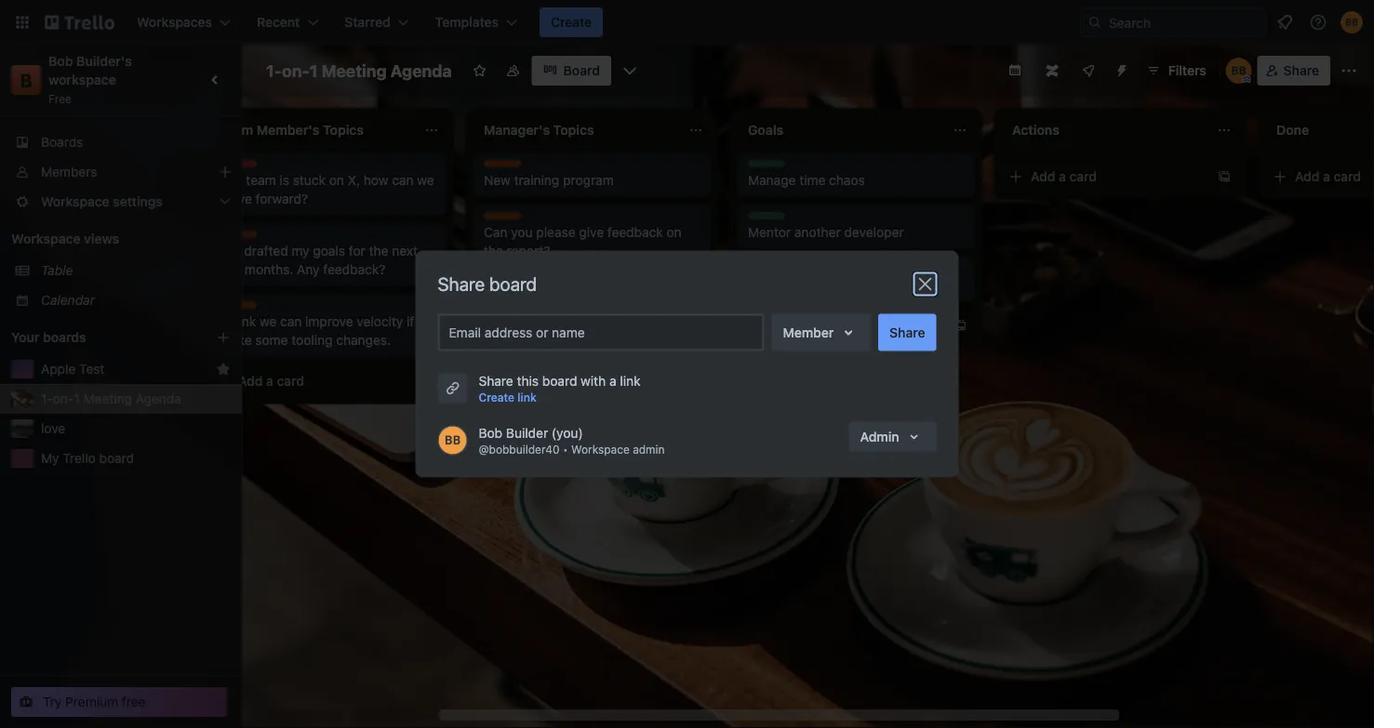 Task type: locate. For each thing, give the bounding box(es) containing it.
0 horizontal spatial 1-
[[41, 391, 53, 407]]

1 vertical spatial goal
[[748, 213, 773, 226]]

chaos
[[829, 173, 865, 188]]

0 vertical spatial on
[[329, 173, 344, 188]]

0 horizontal spatial bob
[[48, 54, 73, 69]]

1 horizontal spatial meeting
[[322, 60, 387, 81]]

add a card button
[[1001, 162, 1210, 192], [1266, 162, 1375, 192], [473, 277, 681, 307], [737, 311, 946, 341], [208, 367, 417, 396]]

make
[[220, 333, 252, 348]]

discuss for new
[[484, 161, 526, 174]]

on right feedback
[[667, 225, 682, 240]]

create
[[551, 14, 592, 30], [479, 391, 515, 404]]

primary element
[[0, 0, 1375, 45]]

Search field
[[1103, 8, 1266, 36]]

card
[[1070, 169, 1097, 184], [1334, 169, 1362, 184], [541, 284, 569, 300], [806, 318, 833, 333], [277, 374, 304, 389]]

new
[[484, 173, 511, 188]]

move
[[220, 191, 252, 207]]

discuss inside discuss new training program
[[484, 161, 526, 174]]

for
[[349, 243, 366, 259]]

bob inside bob builder's workspace free
[[48, 54, 73, 69]]

try premium free button
[[11, 688, 227, 718]]

manage
[[748, 173, 796, 188]]

agenda left star or unstar board icon
[[391, 60, 452, 81]]

color: orange, title: "discuss" element down new
[[484, 212, 526, 226]]

0 horizontal spatial link
[[518, 391, 537, 404]]

share left "this"
[[479, 373, 514, 389]]

bob builder (bobbuilder40) image inside primary element
[[1341, 11, 1363, 34]]

meeting
[[322, 60, 387, 81], [83, 391, 132, 407]]

1 horizontal spatial workspace
[[571, 443, 630, 456]]

0 vertical spatial can
[[392, 173, 414, 188]]

views
[[84, 231, 119, 247]]

search image
[[1088, 15, 1103, 30]]

on inside the team is stuck on x, how can we move forward?
[[329, 173, 344, 188]]

1 horizontal spatial on
[[667, 225, 682, 240]]

color: green, title: "goal" element for mentor
[[748, 212, 785, 226]]

goal mentor another developer
[[748, 213, 904, 240]]

bob inside 'bob builder (you) @bobbuilder40 • workspace admin'
[[479, 425, 503, 441]]

0 vertical spatial color: green, title: "goal" element
[[748, 160, 785, 174]]

1 horizontal spatial create
[[551, 14, 592, 30]]

i think we can improve velocity if we make some tooling changes.
[[220, 314, 435, 348]]

0 horizontal spatial meeting
[[83, 391, 132, 407]]

1 vertical spatial on-
[[53, 391, 74, 407]]

premium
[[65, 695, 118, 710]]

agenda up the love link
[[136, 391, 181, 407]]

1 horizontal spatial on-
[[282, 60, 310, 81]]

we right the how
[[417, 173, 434, 188]]

table link
[[41, 262, 231, 280]]

on- inside board name text field
[[282, 60, 310, 81]]

1 vertical spatial agenda
[[136, 391, 181, 407]]

create inside share this board with a link create link
[[479, 391, 515, 404]]

1 vertical spatial board
[[542, 373, 577, 389]]

0 vertical spatial share button
[[1258, 56, 1331, 86]]

board
[[564, 63, 600, 78]]

0 horizontal spatial create from template… image
[[953, 318, 968, 333]]

any
[[297, 262, 320, 277]]

bob builder (bobbuilder40) image right open information menu icon on the top right
[[1341, 11, 1363, 34]]

1-on-1 meeting agenda
[[266, 60, 452, 81], [41, 391, 181, 407]]

0 vertical spatial workspace
[[11, 231, 81, 247]]

share
[[1284, 63, 1320, 78], [438, 273, 485, 295], [890, 325, 926, 340], [479, 373, 514, 389]]

2 goal from the top
[[748, 213, 773, 226]]

1 vertical spatial share button
[[879, 314, 937, 351]]

1 horizontal spatial agenda
[[391, 60, 452, 81]]

0 horizontal spatial the
[[369, 243, 388, 259]]

2 color: green, title: "goal" element from the top
[[748, 212, 785, 226]]

board down report?
[[490, 273, 537, 295]]

we
[[417, 173, 434, 188], [260, 314, 277, 329], [418, 314, 435, 329]]

your
[[11, 330, 40, 345]]

on left x,
[[329, 173, 344, 188]]

a
[[1059, 169, 1066, 184], [1324, 169, 1331, 184], [531, 284, 538, 300], [795, 318, 802, 333], [610, 373, 617, 389], [266, 374, 274, 389]]

0 horizontal spatial can
[[280, 314, 302, 329]]

team
[[246, 173, 276, 188]]

discuss up report?
[[484, 213, 526, 226]]

1 color: orange, title: "discuss" element from the top
[[484, 160, 526, 174]]

2 the from the left
[[484, 243, 503, 259]]

on-
[[282, 60, 310, 81], [53, 391, 74, 407]]

members
[[41, 164, 97, 180]]

bob for builder's
[[48, 54, 73, 69]]

1 vertical spatial 1
[[74, 391, 80, 407]]

share button down close icon
[[879, 314, 937, 351]]

add a card
[[1031, 169, 1097, 184], [1295, 169, 1362, 184], [503, 284, 569, 300], [767, 318, 833, 333], [238, 374, 304, 389]]

0 vertical spatial discuss
[[484, 161, 526, 174]]

goal inside goal mentor another developer
[[748, 213, 773, 226]]

share left show menu image
[[1284, 63, 1320, 78]]

board inside share this board with a link create link
[[542, 373, 577, 389]]

close image
[[914, 273, 937, 295]]

link down "this"
[[518, 391, 537, 404]]

2 horizontal spatial board
[[542, 373, 577, 389]]

2 color: orange, title: "discuss" element from the top
[[484, 212, 526, 226]]

1 horizontal spatial bob builder (bobbuilder40) image
[[1341, 11, 1363, 34]]

0 horizontal spatial bob builder (bobbuilder40) image
[[438, 426, 468, 456]]

1 discuss from the top
[[484, 161, 526, 174]]

we inside the team is stuck on x, how can we move forward?
[[417, 173, 434, 188]]

1 vertical spatial on
[[667, 225, 682, 240]]

1- inside board name text field
[[266, 60, 282, 81]]

1 vertical spatial color: green, title: "goal" element
[[748, 212, 785, 226]]

1 vertical spatial create
[[479, 391, 515, 404]]

create up board link
[[551, 14, 592, 30]]

the down can
[[484, 243, 503, 259]]

on inside the discuss can you please give feedback on the report?
[[667, 225, 682, 240]]

1 horizontal spatial the
[[484, 243, 503, 259]]

1 color: green, title: "goal" element from the top
[[748, 160, 785, 174]]

the inside the discuss can you please give feedback on the report?
[[484, 243, 503, 259]]

bob builder (bobbuilder40) image down create from template… image on the bottom of the page
[[438, 426, 468, 456]]

add
[[1031, 169, 1056, 184], [1295, 169, 1320, 184], [503, 284, 527, 300], [767, 318, 791, 333], [238, 374, 263, 389]]

goal down manage
[[748, 213, 773, 226]]

drafted
[[244, 243, 288, 259]]

0 vertical spatial bob builder (bobbuilder40) image
[[1341, 11, 1363, 34]]

1 horizontal spatial share button
[[1258, 56, 1331, 86]]

0 horizontal spatial create
[[479, 391, 515, 404]]

the
[[220, 173, 243, 188]]

link right with at the bottom left
[[620, 373, 641, 389]]

create up the builder
[[479, 391, 515, 404]]

(you)
[[552, 425, 583, 441]]

calendar power-up image
[[1008, 62, 1023, 77]]

1 vertical spatial create from template… image
[[953, 318, 968, 333]]

0 horizontal spatial on
[[329, 173, 344, 188]]

0 vertical spatial goal
[[748, 161, 773, 174]]

color: orange, title: "discuss" element up can
[[484, 160, 526, 174]]

workspace
[[48, 72, 116, 87]]

boards link
[[0, 128, 242, 157]]

0 vertical spatial link
[[620, 373, 641, 389]]

open information menu image
[[1309, 13, 1328, 32]]

i've drafted my goals for the next few months. any feedback? link
[[220, 242, 436, 279]]

color: green, title: "goal" element
[[748, 160, 785, 174], [748, 212, 785, 226]]

0 horizontal spatial on-
[[53, 391, 74, 407]]

the right for
[[369, 243, 388, 259]]

color: green, title: "goal" element left time
[[748, 160, 785, 174]]

i've
[[220, 243, 241, 259]]

mentor another developer link
[[748, 223, 964, 242]]

how
[[364, 173, 389, 188]]

velocity
[[357, 314, 403, 329]]

feedback
[[608, 225, 663, 240]]

0 vertical spatial agenda
[[391, 60, 452, 81]]

can up some
[[280, 314, 302, 329]]

0 vertical spatial on-
[[282, 60, 310, 81]]

1 vertical spatial bob builder (bobbuilder40) image
[[438, 426, 468, 456]]

goal left time
[[748, 161, 773, 174]]

1 vertical spatial 1-on-1 meeting agenda
[[41, 391, 181, 407]]

bob builder (you) @bobbuilder40 • workspace admin
[[479, 425, 665, 456]]

2 vertical spatial board
[[99, 451, 134, 466]]

1 vertical spatial bob
[[479, 425, 503, 441]]

developer
[[845, 225, 904, 240]]

1 horizontal spatial bob
[[479, 425, 503, 441]]

0 vertical spatial color: orange, title: "discuss" element
[[484, 160, 526, 174]]

1 horizontal spatial 1-
[[266, 60, 282, 81]]

0 horizontal spatial 1-on-1 meeting agenda
[[41, 391, 181, 407]]

0 vertical spatial 1-on-1 meeting agenda
[[266, 60, 452, 81]]

goal
[[748, 161, 773, 174], [748, 213, 773, 226]]

0 horizontal spatial board
[[99, 451, 134, 466]]

0 vertical spatial board
[[490, 273, 537, 295]]

workspace up "table"
[[11, 231, 81, 247]]

1
[[310, 60, 318, 81], [74, 391, 80, 407]]

1 vertical spatial color: orange, title: "discuss" element
[[484, 212, 526, 226]]

color: orange, title: "discuss" element for can
[[484, 212, 526, 226]]

discuss up can
[[484, 161, 526, 174]]

the inside i've drafted my goals for the next few months. any feedback?
[[369, 243, 388, 259]]

you
[[511, 225, 533, 240]]

add board image
[[216, 330, 231, 345]]

i've drafted my goals for the next few months. any feedback?
[[220, 243, 418, 277]]

can
[[392, 173, 414, 188], [280, 314, 302, 329]]

bob up @bobbuilder40
[[479, 425, 503, 441]]

color: orange, title: "discuss" element
[[484, 160, 526, 174], [484, 212, 526, 226]]

1 vertical spatial discuss
[[484, 213, 526, 226]]

1 horizontal spatial 1
[[310, 60, 318, 81]]

0 vertical spatial create
[[551, 14, 592, 30]]

create from template… image
[[1217, 169, 1232, 184], [953, 318, 968, 333]]

1 the from the left
[[369, 243, 388, 259]]

workspace right •
[[571, 443, 630, 456]]

forward?
[[256, 191, 308, 207]]

goal for manage
[[748, 161, 773, 174]]

1 horizontal spatial can
[[392, 173, 414, 188]]

bob builder (bobbuilder40) image
[[1226, 58, 1252, 84]]

next
[[392, 243, 418, 259]]

share down can
[[438, 273, 485, 295]]

discuss inside the discuss can you please give feedback on the report?
[[484, 213, 526, 226]]

share board
[[438, 273, 537, 295]]

goal inside goal manage time chaos
[[748, 161, 773, 174]]

0 vertical spatial bob
[[48, 54, 73, 69]]

color: orange, title: "discuss" element for new
[[484, 160, 526, 174]]

board for share this board with a link create link
[[542, 373, 577, 389]]

discuss
[[484, 161, 526, 174], [484, 213, 526, 226]]

1 vertical spatial workspace
[[571, 443, 630, 456]]

meeting inside board name text field
[[322, 60, 387, 81]]

1 horizontal spatial create from template… image
[[1217, 169, 1232, 184]]

board down the love link
[[99, 451, 134, 466]]

workspace
[[11, 231, 81, 247], [571, 443, 630, 456]]

share button down 0 notifications icon in the right top of the page
[[1258, 56, 1331, 86]]

0 vertical spatial create from template… image
[[1217, 169, 1232, 184]]

1 vertical spatial 1-
[[41, 391, 53, 407]]

customize views image
[[621, 61, 639, 80]]

your boards with 4 items element
[[11, 327, 188, 349]]

0 vertical spatial 1-
[[266, 60, 282, 81]]

board right "this"
[[542, 373, 577, 389]]

star or unstar board image
[[472, 63, 487, 78]]

on
[[329, 173, 344, 188], [667, 225, 682, 240]]

discuss can you please give feedback on the report?
[[484, 213, 682, 259]]

member
[[783, 325, 834, 340]]

discuss new training program
[[484, 161, 614, 188]]

color: green, title: "goal" element down manage
[[748, 212, 785, 226]]

1 goal from the top
[[748, 161, 773, 174]]

bob up workspace
[[48, 54, 73, 69]]

admin button
[[849, 422, 937, 452]]

the team is stuck on x, how can we move forward? link
[[220, 171, 436, 208]]

0 vertical spatial 1
[[310, 60, 318, 81]]

1 vertical spatial can
[[280, 314, 302, 329]]

0 horizontal spatial share button
[[879, 314, 937, 351]]

my
[[41, 451, 59, 466]]

share button
[[1258, 56, 1331, 86], [879, 314, 937, 351]]

this
[[517, 373, 539, 389]]

0 vertical spatial meeting
[[322, 60, 387, 81]]

1 horizontal spatial 1-on-1 meeting agenda
[[266, 60, 452, 81]]

2 discuss from the top
[[484, 213, 526, 226]]

can right the how
[[392, 173, 414, 188]]

1-
[[266, 60, 282, 81], [41, 391, 53, 407]]

bob builder (bobbuilder40) image
[[1341, 11, 1363, 34], [438, 426, 468, 456]]



Task type: describe. For each thing, give the bounding box(es) containing it.
discuss for can
[[484, 213, 526, 226]]

workspace inside 'bob builder (you) @bobbuilder40 • workspace admin'
[[571, 443, 630, 456]]

another
[[795, 225, 841, 240]]

starred icon image
[[216, 362, 231, 377]]

feedback?
[[323, 262, 386, 277]]

apple test link
[[41, 360, 208, 379]]

create link button
[[479, 389, 537, 407]]

agenda inside board name text field
[[391, 60, 452, 81]]

i think we can improve velocity if we make some tooling changes. link
[[220, 313, 436, 350]]

bob builder's workspace link
[[48, 54, 135, 87]]

board link
[[532, 56, 611, 86]]

Board name text field
[[257, 56, 461, 86]]

give
[[579, 225, 604, 240]]

stuck
[[293, 173, 326, 188]]

manage time chaos link
[[748, 171, 964, 190]]

1 horizontal spatial link
[[620, 373, 641, 389]]

your boards
[[11, 330, 86, 345]]

table
[[41, 263, 73, 278]]

we up some
[[260, 314, 277, 329]]

1 horizontal spatial board
[[490, 273, 537, 295]]

board for my trello board
[[99, 451, 134, 466]]

changes.
[[336, 333, 391, 348]]

boards
[[43, 330, 86, 345]]

b link
[[11, 65, 41, 95]]

workspace views
[[11, 231, 119, 247]]

program
[[563, 173, 614, 188]]

power ups image
[[1081, 63, 1096, 78]]

calendar link
[[41, 291, 231, 310]]

can
[[484, 225, 508, 240]]

b
[[20, 69, 32, 91]]

report?
[[507, 243, 550, 259]]

time
[[800, 173, 826, 188]]

improve
[[305, 314, 353, 329]]

try premium free
[[43, 695, 146, 710]]

goal for mentor
[[748, 213, 773, 226]]

please
[[536, 225, 576, 240]]

0 horizontal spatial agenda
[[136, 391, 181, 407]]

my trello board link
[[41, 450, 231, 468]]

some
[[255, 333, 288, 348]]

the team is stuck on x, how can we move forward?
[[220, 173, 434, 207]]

x,
[[348, 173, 360, 188]]

if
[[407, 314, 414, 329]]

apple
[[41, 362, 76, 377]]

training
[[514, 173, 560, 188]]

•
[[563, 443, 568, 456]]

1 inside board name text field
[[310, 60, 318, 81]]

we right if
[[418, 314, 435, 329]]

a inside share this board with a link create link
[[610, 373, 617, 389]]

create button
[[540, 7, 603, 37]]

can you please give feedback on the report? link
[[484, 223, 700, 261]]

can inside the team is stuck on x, how can we move forward?
[[392, 173, 414, 188]]

show menu image
[[1340, 61, 1359, 80]]

share this board with a link create link
[[479, 373, 641, 404]]

1 vertical spatial meeting
[[83, 391, 132, 407]]

create inside button
[[551, 14, 592, 30]]

bob builder's workspace free
[[48, 54, 135, 105]]

tooling
[[292, 333, 333, 348]]

boards
[[41, 134, 83, 150]]

can inside i think we can improve velocity if we make some tooling changes.
[[280, 314, 302, 329]]

members link
[[0, 157, 242, 187]]

1-on-1 meeting agenda link
[[41, 390, 231, 409]]

automation image
[[1107, 56, 1133, 82]]

test
[[79, 362, 105, 377]]

@bobbuilder40
[[479, 443, 560, 456]]

create from template… image
[[424, 374, 439, 389]]

try
[[43, 695, 62, 710]]

1-on-1 meeting agenda inside board name text field
[[266, 60, 452, 81]]

admin
[[860, 429, 899, 444]]

filters
[[1169, 63, 1207, 78]]

love
[[41, 421, 65, 436]]

share inside share this board with a link create link
[[479, 373, 514, 389]]

apple test
[[41, 362, 105, 377]]

Email address or name text field
[[449, 320, 761, 346]]

goal manage time chaos
[[748, 161, 865, 188]]

mentor
[[748, 225, 791, 240]]

0 notifications image
[[1274, 11, 1296, 34]]

builder's
[[76, 54, 132, 69]]

free
[[48, 92, 72, 105]]

member button
[[772, 314, 871, 351]]

free
[[122, 695, 146, 710]]

bob for builder
[[479, 425, 503, 441]]

color: green, title: "goal" element for manage
[[748, 160, 785, 174]]

0 horizontal spatial workspace
[[11, 231, 81, 247]]

calendar
[[41, 293, 95, 308]]

months.
[[245, 262, 293, 277]]

1 vertical spatial link
[[518, 391, 537, 404]]

filters button
[[1141, 56, 1212, 86]]

workspace visible image
[[506, 63, 521, 78]]

share down close icon
[[890, 325, 926, 340]]

0 horizontal spatial 1
[[74, 391, 80, 407]]

few
[[220, 262, 241, 277]]

trello
[[63, 451, 96, 466]]

goals
[[313, 243, 345, 259]]

love link
[[41, 420, 231, 438]]

builder
[[506, 425, 548, 441]]

is
[[280, 173, 289, 188]]

admin
[[633, 443, 665, 456]]

with
[[581, 373, 606, 389]]

i
[[220, 314, 223, 329]]

my
[[292, 243, 310, 259]]



Task type: vqa. For each thing, say whether or not it's contained in the screenshot.
Workspace navigation collapse icon
no



